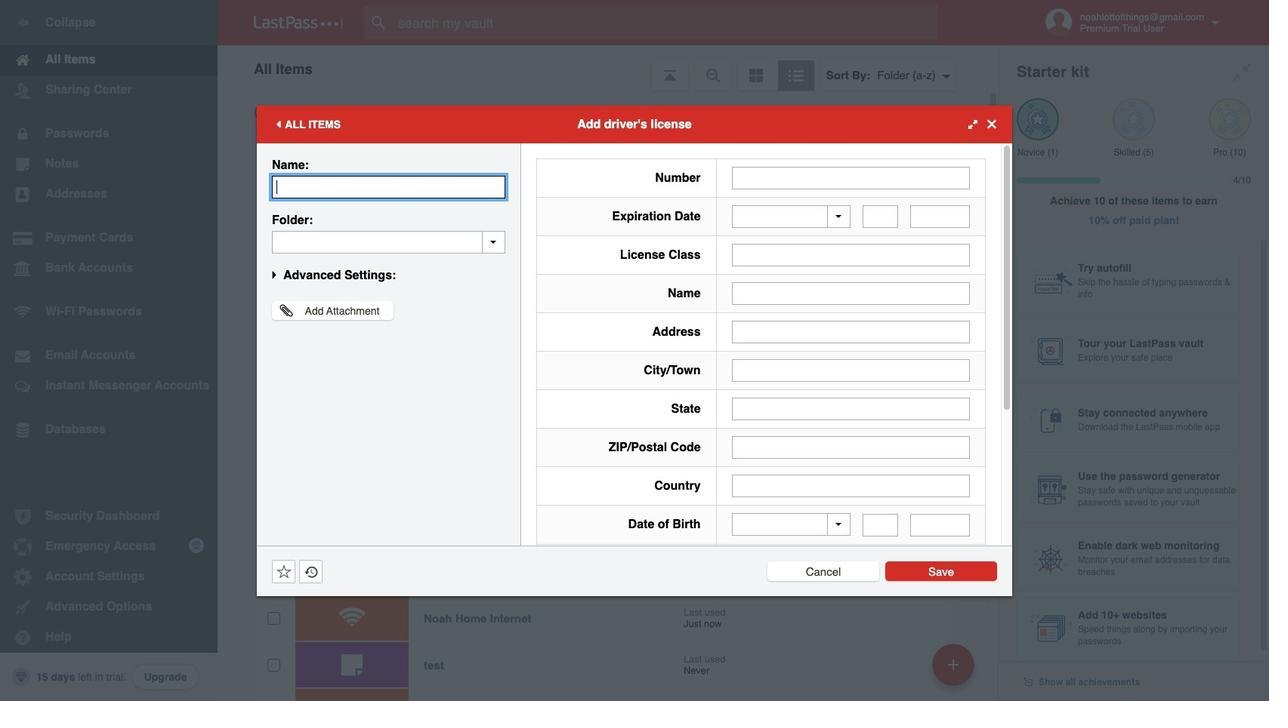 Task type: describe. For each thing, give the bounding box(es) containing it.
vault options navigation
[[218, 45, 999, 91]]

new item navigation
[[927, 640, 983, 702]]

new item image
[[948, 660, 959, 670]]



Task type: locate. For each thing, give the bounding box(es) containing it.
dialog
[[257, 105, 1012, 702]]

None text field
[[732, 167, 970, 189], [863, 205, 898, 228], [910, 205, 970, 228], [732, 283, 970, 305], [732, 360, 970, 382], [732, 398, 970, 421], [863, 514, 898, 537], [910, 514, 970, 537], [732, 167, 970, 189], [863, 205, 898, 228], [910, 205, 970, 228], [732, 283, 970, 305], [732, 360, 970, 382], [732, 398, 970, 421], [863, 514, 898, 537], [910, 514, 970, 537]]

search my vault text field
[[364, 6, 968, 39]]

main navigation navigation
[[0, 0, 218, 702]]

Search search field
[[364, 6, 968, 39]]

lastpass image
[[254, 16, 343, 29]]

None text field
[[272, 176, 505, 198], [272, 231, 505, 253], [732, 244, 970, 267], [732, 321, 970, 344], [732, 437, 970, 459], [732, 475, 970, 498], [272, 176, 505, 198], [272, 231, 505, 253], [732, 244, 970, 267], [732, 321, 970, 344], [732, 437, 970, 459], [732, 475, 970, 498]]



Task type: vqa. For each thing, say whether or not it's contained in the screenshot.
new item element at the bottom right
no



